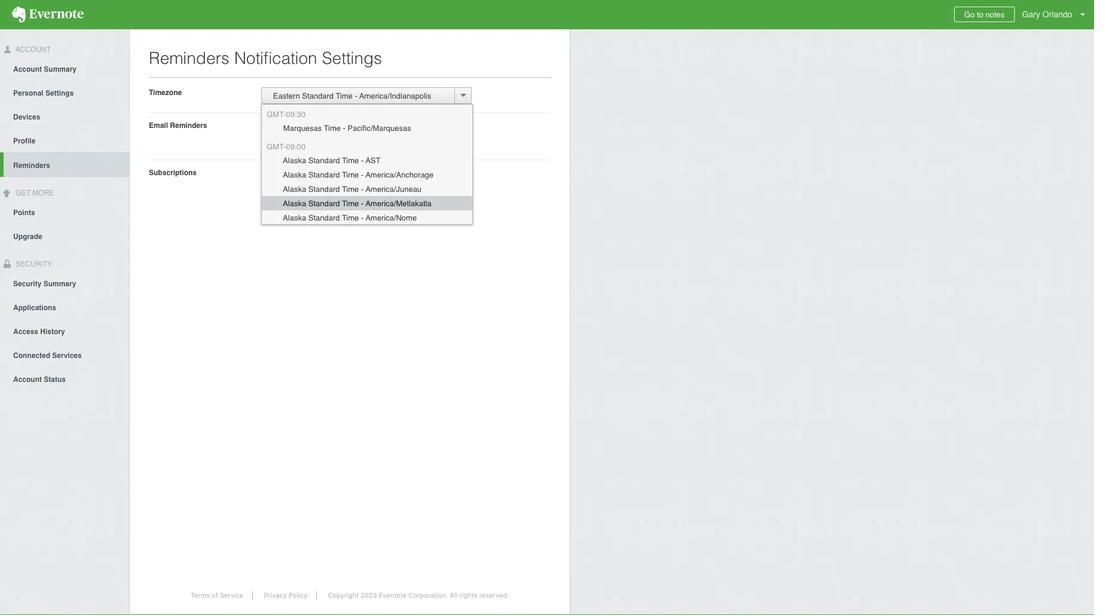 Task type: vqa. For each thing, say whether or not it's contained in the screenshot.
Account Status
yes



Task type: describe. For each thing, give the bounding box(es) containing it.
gary orlando
[[1022, 10, 1073, 19]]

gmt-09:00 alaska standard time - ast alaska standard time - america/anchorage alaska standard time - america/juneau alaska standard time - america/metlakatla alaska standard time - america/nome
[[267, 142, 434, 222]]

we'll send you a daily digest of your upcoming reminders.
[[261, 121, 447, 129]]

access history
[[13, 327, 65, 336]]

gary
[[1022, 10, 1041, 19]]

get reminder emails
[[274, 140, 339, 148]]

account summary
[[13, 65, 77, 73]]

personal settings link
[[0, 81, 129, 105]]

3 alaska from the top
[[283, 184, 306, 193]]

security for security summary
[[13, 280, 41, 288]]

you
[[296, 121, 308, 129]]

america/metlakatla
[[366, 199, 432, 208]]

privacy policy link
[[255, 592, 317, 600]]

security summary
[[13, 280, 76, 288]]

time left america/metlakatla
[[342, 199, 359, 208]]

marquesas
[[283, 123, 322, 132]]

- left ast
[[361, 156, 364, 165]]

email reminders
[[149, 121, 207, 129]]

1 vertical spatial of
[[212, 592, 218, 600]]

to
[[977, 10, 984, 19]]

1 vertical spatial settings
[[45, 89, 74, 97]]

reminders notification settings
[[149, 48, 382, 68]]

1 alaska from the top
[[283, 156, 306, 165]]

- up we'll send you a daily digest of your upcoming reminders.
[[355, 91, 357, 100]]

time up gmt-09:30 marquesas time - pacific/marquesas at the left of the page
[[336, 91, 353, 100]]

reminders for reminders notification settings
[[149, 48, 230, 68]]

evernote image
[[0, 7, 96, 23]]

notes
[[986, 10, 1005, 19]]

time left america/nome
[[342, 213, 359, 222]]

terms of service link
[[182, 592, 253, 600]]

access history link
[[0, 319, 129, 343]]

account status
[[13, 375, 66, 384]]

timezone
[[149, 88, 182, 97]]

upgrade link
[[0, 224, 129, 248]]

policy
[[289, 592, 307, 600]]

send
[[279, 121, 294, 129]]

devices link
[[0, 105, 129, 128]]

email
[[149, 121, 168, 129]]

2 alaska from the top
[[283, 170, 306, 179]]

gmt-09:30 marquesas time - pacific/marquesas
[[267, 110, 411, 132]]

connected
[[13, 351, 50, 360]]

go to notes link
[[955, 7, 1015, 22]]

summary for security summary
[[43, 280, 76, 288]]

connected services
[[13, 351, 82, 360]]

notification
[[234, 48, 317, 68]]

1 horizontal spatial settings
[[322, 48, 382, 68]]

america/juneau
[[366, 184, 422, 193]]

upcoming
[[377, 121, 409, 129]]

evernote
[[379, 592, 407, 600]]

your
[[362, 121, 375, 129]]

eastern standard time - america/indianapolis
[[267, 91, 431, 100]]

upgrade
[[13, 232, 42, 241]]

profile
[[13, 137, 35, 145]]

emails
[[318, 140, 339, 148]]

- left america/metlakatla
[[361, 199, 364, 208]]

profile link
[[0, 128, 129, 152]]

a
[[310, 121, 314, 129]]

points
[[13, 208, 35, 217]]

applications link
[[0, 295, 129, 319]]

corporation.
[[409, 592, 448, 600]]

account for account status
[[13, 375, 42, 384]]

personal settings
[[13, 89, 74, 97]]

service
[[220, 592, 243, 600]]

reminders link
[[4, 152, 129, 177]]

5 alaska from the top
[[283, 213, 306, 222]]

eastern
[[273, 91, 300, 100]]

reminders for reminders link
[[13, 161, 50, 170]]

account summary link
[[0, 57, 129, 81]]



Task type: locate. For each thing, give the bounding box(es) containing it.
time up the emails at left top
[[324, 123, 341, 132]]

account down connected
[[13, 375, 42, 384]]

go to notes
[[965, 10, 1005, 19]]

get right "get reminder emails" checkbox
[[274, 140, 286, 148]]

security
[[14, 260, 52, 268], [13, 280, 41, 288]]

0 vertical spatial settings
[[322, 48, 382, 68]]

2 vertical spatial account
[[13, 375, 42, 384]]

orlando
[[1043, 10, 1073, 19]]

account status link
[[0, 367, 129, 391]]

account up personal
[[13, 65, 42, 73]]

daily
[[316, 121, 330, 129]]

privacy policy
[[264, 592, 307, 600]]

reserved.
[[480, 592, 509, 600]]

2023
[[361, 592, 377, 600]]

applications
[[13, 303, 56, 312]]

time left america/anchorage
[[342, 170, 359, 179]]

reminders
[[149, 48, 230, 68], [170, 121, 207, 129], [13, 161, 50, 170]]

subscriptions
[[149, 168, 197, 177]]

gmt- inside gmt-09:30 marquesas time - pacific/marquesas
[[267, 110, 286, 119]]

get more
[[14, 189, 54, 197]]

of right the terms
[[212, 592, 218, 600]]

gmt- for 09:30
[[267, 110, 286, 119]]

history
[[40, 327, 65, 336]]

of left your
[[354, 121, 360, 129]]

personal
[[13, 89, 43, 97]]

all
[[450, 592, 458, 600]]

time left ast
[[342, 156, 359, 165]]

0 horizontal spatial of
[[212, 592, 218, 600]]

status
[[44, 375, 66, 384]]

security up applications
[[13, 280, 41, 288]]

time left america/juneau
[[342, 184, 359, 193]]

gary orlando link
[[1019, 0, 1094, 29]]

account
[[14, 45, 51, 54], [13, 65, 42, 73], [13, 375, 42, 384]]

0 vertical spatial of
[[354, 121, 360, 129]]

0 vertical spatial account
[[14, 45, 51, 54]]

we'll
[[261, 121, 277, 129]]

0 vertical spatial security
[[14, 260, 52, 268]]

settings up eastern standard time - america/indianapolis
[[322, 48, 382, 68]]

standard
[[302, 91, 334, 100], [308, 156, 340, 165], [308, 170, 340, 179], [308, 184, 340, 193], [308, 199, 340, 208], [308, 213, 340, 222]]

settings up devices link
[[45, 89, 74, 97]]

america/nome
[[366, 213, 417, 222]]

account for account
[[14, 45, 51, 54]]

settings
[[322, 48, 382, 68], [45, 89, 74, 97]]

gmt- down we'll
[[267, 142, 286, 151]]

get for get more
[[16, 189, 30, 197]]

of
[[354, 121, 360, 129], [212, 592, 218, 600]]

4 alaska from the top
[[283, 199, 306, 208]]

summary up applications link
[[43, 280, 76, 288]]

account for account summary
[[13, 65, 42, 73]]

summary
[[44, 65, 77, 73], [43, 280, 76, 288]]

reminder
[[288, 140, 316, 148]]

1 horizontal spatial get
[[274, 140, 286, 148]]

copyright
[[328, 592, 359, 600]]

summary for account summary
[[44, 65, 77, 73]]

1 vertical spatial security
[[13, 280, 41, 288]]

account up the account summary
[[14, 45, 51, 54]]

1 gmt- from the top
[[267, 110, 286, 119]]

0 horizontal spatial get
[[16, 189, 30, 197]]

pacific/marquesas
[[348, 123, 411, 132]]

evernote link
[[0, 0, 96, 29]]

0 vertical spatial gmt-
[[267, 110, 286, 119]]

get up points
[[16, 189, 30, 197]]

1 vertical spatial account
[[13, 65, 42, 73]]

rights
[[460, 592, 478, 600]]

- right daily
[[343, 123, 346, 132]]

1 vertical spatial gmt-
[[267, 142, 286, 151]]

0 vertical spatial reminders
[[149, 48, 230, 68]]

devices
[[13, 113, 40, 121]]

summary up 'personal settings' link
[[44, 65, 77, 73]]

digest
[[332, 121, 352, 129]]

gmt- for 09:00
[[267, 142, 286, 151]]

time
[[336, 91, 353, 100], [324, 123, 341, 132], [342, 156, 359, 165], [342, 170, 359, 179], [342, 184, 359, 193], [342, 199, 359, 208], [342, 213, 359, 222]]

privacy
[[264, 592, 287, 600]]

1 vertical spatial reminders
[[170, 121, 207, 129]]

2 vertical spatial reminders
[[13, 161, 50, 170]]

access
[[13, 327, 38, 336]]

get for get reminder emails
[[274, 140, 286, 148]]

terms
[[191, 592, 210, 600]]

1 vertical spatial summary
[[43, 280, 76, 288]]

Get reminder emails checkbox
[[264, 140, 272, 148]]

reminders down profile
[[13, 161, 50, 170]]

1 vertical spatial get
[[16, 189, 30, 197]]

-
[[355, 91, 357, 100], [343, 123, 346, 132], [361, 156, 364, 165], [361, 170, 364, 179], [361, 184, 364, 193], [361, 199, 364, 208], [361, 213, 364, 222]]

2 gmt- from the top
[[267, 142, 286, 151]]

- left america/anchorage
[[361, 170, 364, 179]]

more
[[32, 189, 54, 197]]

copyright 2023 evernote corporation. all rights reserved.
[[328, 592, 509, 600]]

0 horizontal spatial settings
[[45, 89, 74, 97]]

security for security
[[14, 260, 52, 268]]

terms of service
[[191, 592, 243, 600]]

- left america/nome
[[361, 213, 364, 222]]

security summary link
[[0, 271, 129, 295]]

security up security summary at the left of the page
[[14, 260, 52, 268]]

gmt-
[[267, 110, 286, 119], [267, 142, 286, 151]]

0 vertical spatial summary
[[44, 65, 77, 73]]

ast
[[366, 156, 381, 165]]

services
[[52, 351, 82, 360]]

gmt- up we'll
[[267, 110, 286, 119]]

points link
[[0, 200, 129, 224]]

connected services link
[[0, 343, 129, 367]]

time inside gmt-09:30 marquesas time - pacific/marquesas
[[324, 123, 341, 132]]

09:00
[[286, 142, 306, 151]]

1 horizontal spatial of
[[354, 121, 360, 129]]

- inside gmt-09:30 marquesas time - pacific/marquesas
[[343, 123, 346, 132]]

reminders.
[[411, 121, 447, 129]]

america/anchorage
[[366, 170, 434, 179]]

- left america/juneau
[[361, 184, 364, 193]]

09:30
[[286, 110, 306, 119]]

alaska
[[283, 156, 306, 165], [283, 170, 306, 179], [283, 184, 306, 193], [283, 199, 306, 208], [283, 213, 306, 222]]

0 vertical spatial get
[[274, 140, 286, 148]]

reminders right the email
[[170, 121, 207, 129]]

america/indianapolis
[[359, 91, 431, 100]]

reminders up "timezone"
[[149, 48, 230, 68]]

go
[[965, 10, 975, 19]]

gmt- inside gmt-09:00 alaska standard time - ast alaska standard time - america/anchorage alaska standard time - america/juneau alaska standard time - america/metlakatla alaska standard time - america/nome
[[267, 142, 286, 151]]



